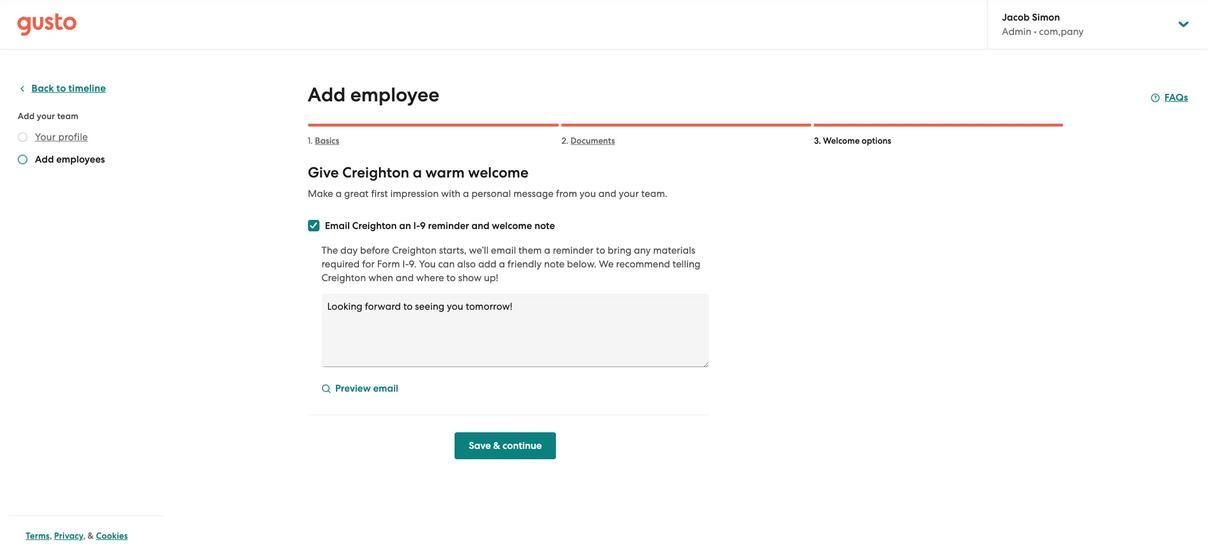 Task type: describe. For each thing, give the bounding box(es) containing it.
from
[[556, 188, 577, 199]]

0 vertical spatial note
[[535, 220, 555, 232]]

faqs
[[1165, 92, 1189, 104]]

give creighton a warm welcome
[[308, 164, 529, 182]]

up!
[[484, 272, 499, 284]]

for
[[362, 258, 375, 270]]

add for add employees
[[35, 154, 54, 166]]

reminder for to
[[553, 245, 594, 256]]

documents
[[571, 136, 615, 146]]

any
[[634, 245, 651, 256]]

admin
[[1003, 26, 1032, 37]]

faqs button
[[1152, 91, 1189, 105]]

starts,
[[439, 245, 467, 256]]

your profile button
[[35, 130, 88, 144]]

first
[[371, 188, 388, 199]]

1 vertical spatial and
[[472, 220, 490, 232]]

we
[[599, 258, 614, 270]]

0 vertical spatial welcome
[[468, 164, 529, 182]]

jacob simon admin • com,pany
[[1003, 11, 1084, 37]]

Looking forward to seeing you tomorrow! text field
[[322, 294, 709, 367]]

continue
[[503, 440, 542, 452]]

add employees
[[35, 154, 105, 166]]

the day before creighton
[[322, 245, 437, 256]]

2 , from the left
[[83, 531, 86, 541]]

a right "them"
[[545, 245, 551, 256]]

recommend
[[616, 258, 671, 270]]

basics
[[315, 136, 339, 146]]

save
[[469, 440, 491, 452]]

options
[[862, 136, 892, 146]]

message
[[514, 188, 554, 199]]

form
[[377, 258, 400, 270]]

impression
[[391, 188, 439, 199]]

email inside starts, we'll email them a reminder to bring any materials required for form i-9. you can also add a friendly note below. we recommend telling creighton when and where to show up!
[[491, 245, 516, 256]]

0 horizontal spatial email
[[373, 383, 399, 395]]

great
[[344, 188, 369, 199]]

where
[[416, 272, 444, 284]]

1 vertical spatial welcome
[[492, 220, 532, 232]]

•
[[1034, 26, 1037, 37]]

timeline
[[68, 82, 106, 95]]

can
[[438, 258, 455, 270]]

back to timeline button
[[18, 82, 106, 96]]

terms
[[26, 531, 50, 541]]

add employees list
[[18, 130, 159, 169]]

documents link
[[571, 136, 615, 146]]

com,pany
[[1040, 26, 1084, 37]]

creighton james
[[1117, 7, 1203, 20]]

2 check image from the top
[[18, 155, 27, 164]]

terms link
[[26, 531, 50, 541]]

employees
[[56, 154, 105, 166]]

make
[[308, 188, 333, 199]]

you
[[419, 258, 436, 270]]

9
[[420, 220, 426, 232]]

show
[[458, 272, 482, 284]]

simon
[[1033, 11, 1061, 23]]

welcome options
[[824, 136, 892, 146]]

starts, we'll email them a reminder to bring any materials required for form i-9. you can also add a friendly note below. we recommend telling creighton when and where to show up!
[[322, 245, 701, 284]]

preview email link
[[322, 382, 399, 396]]

creighton up before
[[352, 220, 397, 232]]

add your team
[[18, 111, 79, 121]]

9.
[[409, 258, 417, 270]]

and inside starts, we'll email them a reminder to bring any materials required for form i-9. you can also add a friendly note below. we recommend telling creighton when and where to show up!
[[396, 272, 414, 284]]

before
[[360, 245, 390, 256]]

email creighton an i-9 reminder and welcome note
[[325, 220, 555, 232]]

Email Creighton an I-9 reminder and welcome note checkbox
[[308, 220, 319, 231]]

make a great first impression with a personal message from you and your team.
[[308, 188, 668, 199]]

team.
[[642, 188, 668, 199]]

a right add
[[499, 258, 505, 270]]

save & continue button
[[455, 433, 556, 459]]



Task type: vqa. For each thing, say whether or not it's contained in the screenshot.
the them
yes



Task type: locate. For each thing, give the bounding box(es) containing it.
0 vertical spatial &
[[494, 440, 501, 452]]

0 horizontal spatial reminder
[[428, 220, 470, 232]]

check image left your
[[18, 132, 27, 142]]

friendly
[[508, 258, 542, 270]]

check image left add employees
[[18, 155, 27, 164]]

1 horizontal spatial email
[[491, 245, 516, 256]]

add employee
[[308, 83, 440, 107]]

to up we
[[596, 245, 606, 256]]

0 horizontal spatial your
[[37, 111, 55, 121]]

welcome
[[824, 136, 860, 146]]

& left cookies button
[[88, 531, 94, 541]]

i-
[[414, 220, 420, 232], [403, 258, 409, 270]]

reminder for and
[[428, 220, 470, 232]]

terms , privacy , & cookies
[[26, 531, 128, 541]]

day
[[341, 245, 358, 256]]

1 horizontal spatial ,
[[83, 531, 86, 541]]

email up add
[[491, 245, 516, 256]]

cookies button
[[96, 529, 128, 543]]

basics link
[[315, 136, 339, 146]]

your profile
[[35, 131, 88, 143]]

1 vertical spatial add
[[18, 111, 35, 121]]

reminder up below.
[[553, 245, 594, 256]]

1 vertical spatial note
[[544, 258, 565, 270]]

also
[[457, 258, 476, 270]]

preview email
[[335, 383, 399, 395]]

1 horizontal spatial add
[[35, 154, 54, 166]]

creighton left james
[[1117, 7, 1167, 20]]

note up "them"
[[535, 220, 555, 232]]

0 vertical spatial reminder
[[428, 220, 470, 232]]

welcome
[[468, 164, 529, 182], [492, 220, 532, 232]]

an
[[399, 220, 411, 232]]

0 vertical spatial and
[[599, 188, 617, 199]]

creighton up first
[[342, 164, 410, 182]]

cookies
[[96, 531, 128, 541]]

add
[[478, 258, 497, 270]]

warm
[[426, 164, 465, 182]]

back to timeline
[[32, 82, 106, 95]]

2 horizontal spatial add
[[308, 83, 346, 107]]

&
[[494, 440, 501, 452], [88, 531, 94, 541]]

welcome up "them"
[[492, 220, 532, 232]]

we'll
[[469, 245, 489, 256]]

, left privacy link
[[50, 531, 52, 541]]

when
[[369, 272, 394, 284]]

2 horizontal spatial to
[[596, 245, 606, 256]]

reminder up starts,
[[428, 220, 470, 232]]

creighton up 9.
[[392, 245, 437, 256]]

required
[[322, 258, 360, 270]]

creighton down required
[[322, 272, 366, 284]]

, left cookies button
[[83, 531, 86, 541]]

your
[[35, 131, 56, 143]]

i- right an at the left
[[414, 220, 420, 232]]

add down your
[[35, 154, 54, 166]]

privacy
[[54, 531, 83, 541]]

them
[[519, 245, 542, 256]]

0 vertical spatial your
[[37, 111, 55, 121]]

2 vertical spatial add
[[35, 154, 54, 166]]

personal
[[472, 188, 511, 199]]

module__icon___go7vc image
[[322, 384, 331, 394]]

0 horizontal spatial and
[[396, 272, 414, 284]]

0 vertical spatial to
[[56, 82, 66, 95]]

& right save
[[494, 440, 501, 452]]

1 horizontal spatial to
[[447, 272, 456, 284]]

0 vertical spatial i-
[[414, 220, 420, 232]]

1 check image from the top
[[18, 132, 27, 142]]

& inside 'button'
[[494, 440, 501, 452]]

email
[[325, 220, 350, 232]]

0 vertical spatial check image
[[18, 132, 27, 142]]

below.
[[567, 258, 597, 270]]

0 vertical spatial add
[[308, 83, 346, 107]]

1 vertical spatial check image
[[18, 155, 27, 164]]

to
[[56, 82, 66, 95], [596, 245, 606, 256], [447, 272, 456, 284]]

back
[[32, 82, 54, 95]]

0 horizontal spatial ,
[[50, 531, 52, 541]]

1 vertical spatial to
[[596, 245, 606, 256]]

1 vertical spatial your
[[619, 188, 639, 199]]

and right the you
[[599, 188, 617, 199]]

check image
[[18, 132, 27, 142], [18, 155, 27, 164]]

materials
[[653, 245, 696, 256]]

email
[[491, 245, 516, 256], [373, 383, 399, 395]]

add inside add employees "list"
[[35, 154, 54, 166]]

1 horizontal spatial and
[[472, 220, 490, 232]]

add
[[308, 83, 346, 107], [18, 111, 35, 121], [35, 154, 54, 166]]

note left below.
[[544, 258, 565, 270]]

add up basics
[[308, 83, 346, 107]]

your up your
[[37, 111, 55, 121]]

privacy link
[[54, 531, 83, 541]]

note inside starts, we'll email them a reminder to bring any materials required for form i-9. you can also add a friendly note below. we recommend telling creighton when and where to show up!
[[544, 258, 565, 270]]

telling
[[673, 258, 701, 270]]

profile
[[58, 131, 88, 143]]

0 horizontal spatial add
[[18, 111, 35, 121]]

0 horizontal spatial to
[[56, 82, 66, 95]]

your
[[37, 111, 55, 121], [619, 188, 639, 199]]

your left team.
[[619, 188, 639, 199]]

2 vertical spatial and
[[396, 272, 414, 284]]

preview
[[335, 383, 371, 395]]

reminder inside starts, we'll email them a reminder to bring any materials required for form i-9. you can also add a friendly note below. we recommend telling creighton when and where to show up!
[[553, 245, 594, 256]]

james
[[1170, 7, 1203, 20]]

bring
[[608, 245, 632, 256]]

add for add your team
[[18, 111, 35, 121]]

a left great
[[336, 188, 342, 199]]

1 , from the left
[[50, 531, 52, 541]]

give
[[308, 164, 339, 182]]

the
[[322, 245, 338, 256]]

2 vertical spatial to
[[447, 272, 456, 284]]

add for add employee
[[308, 83, 346, 107]]

1 vertical spatial &
[[88, 531, 94, 541]]

email right preview at the bottom
[[373, 383, 399, 395]]

to down 'can'
[[447, 272, 456, 284]]

2 horizontal spatial and
[[599, 188, 617, 199]]

creighton inside starts, we'll email them a reminder to bring any materials required for form i-9. you can also add a friendly note below. we recommend telling creighton when and where to show up!
[[322, 272, 366, 284]]

welcome up personal
[[468, 164, 529, 182]]

1 vertical spatial email
[[373, 383, 399, 395]]

save & continue
[[469, 440, 542, 452]]

and up the we'll
[[472, 220, 490, 232]]

to inside back to timeline button
[[56, 82, 66, 95]]

jacob
[[1003, 11, 1030, 23]]

i- inside starts, we'll email them a reminder to bring any materials required for form i-9. you can also add a friendly note below. we recommend telling creighton when and where to show up!
[[403, 258, 409, 270]]

0 vertical spatial email
[[491, 245, 516, 256]]

and down 9.
[[396, 272, 414, 284]]

you
[[580, 188, 596, 199]]

reminder
[[428, 220, 470, 232], [553, 245, 594, 256]]

,
[[50, 531, 52, 541], [83, 531, 86, 541]]

and
[[599, 188, 617, 199], [472, 220, 490, 232], [396, 272, 414, 284]]

1 horizontal spatial &
[[494, 440, 501, 452]]

employee
[[351, 83, 440, 107]]

home image
[[17, 13, 77, 36]]

1 horizontal spatial reminder
[[553, 245, 594, 256]]

a up impression
[[413, 164, 422, 182]]

a
[[413, 164, 422, 182], [336, 188, 342, 199], [463, 188, 469, 199], [545, 245, 551, 256], [499, 258, 505, 270]]

0 horizontal spatial i-
[[403, 258, 409, 270]]

1 vertical spatial i-
[[403, 258, 409, 270]]

i- right form
[[403, 258, 409, 270]]

with
[[441, 188, 461, 199]]

1 vertical spatial reminder
[[553, 245, 594, 256]]

a right with
[[463, 188, 469, 199]]

add down 'back'
[[18, 111, 35, 121]]

0 horizontal spatial &
[[88, 531, 94, 541]]

note
[[535, 220, 555, 232], [544, 258, 565, 270]]

team
[[57, 111, 79, 121]]

1 horizontal spatial i-
[[414, 220, 420, 232]]

to right 'back'
[[56, 82, 66, 95]]

1 horizontal spatial your
[[619, 188, 639, 199]]

creighton
[[1117, 7, 1167, 20], [342, 164, 410, 182], [352, 220, 397, 232], [392, 245, 437, 256], [322, 272, 366, 284]]



